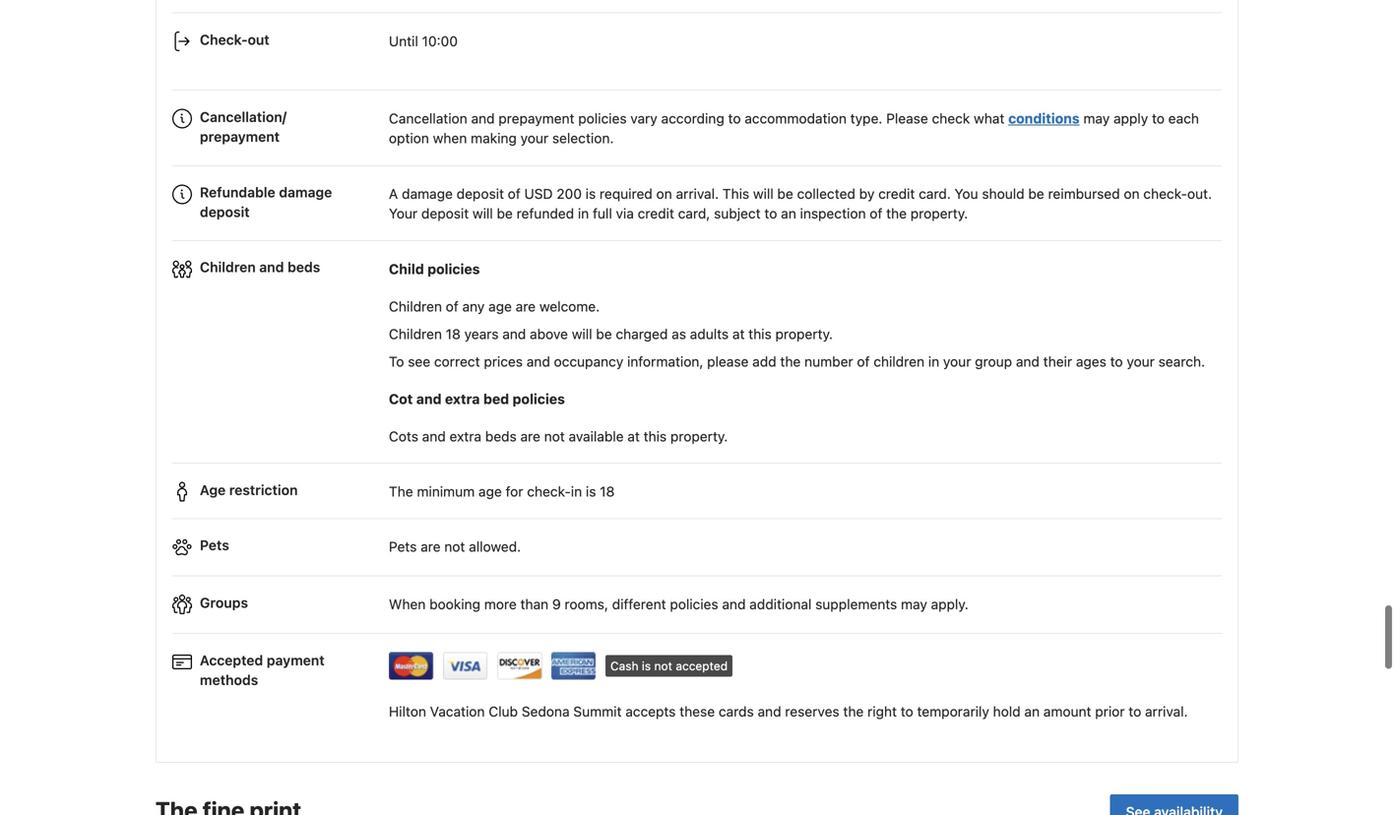 Task type: describe. For each thing, give the bounding box(es) containing it.
additional
[[750, 596, 812, 613]]

vacation
[[430, 704, 485, 720]]

1 vertical spatial property.
[[776, 326, 833, 342]]

to right according
[[729, 110, 741, 127]]

prior
[[1096, 704, 1125, 720]]

check-out
[[200, 32, 270, 48]]

available
[[569, 428, 624, 445]]

card,
[[678, 206, 711, 222]]

this
[[723, 186, 750, 202]]

and left their
[[1017, 353, 1040, 370]]

0 vertical spatial beds
[[288, 259, 320, 276]]

until 10:00
[[389, 33, 458, 49]]

making
[[471, 130, 517, 146]]

a
[[389, 186, 398, 202]]

to right right
[[901, 704, 914, 720]]

supplements
[[816, 596, 898, 613]]

1 vertical spatial credit
[[638, 206, 675, 222]]

club
[[489, 704, 518, 720]]

charged
[[616, 326, 668, 342]]

out.
[[1188, 186, 1213, 202]]

for
[[506, 484, 524, 500]]

prices
[[484, 353, 523, 370]]

to inside a damage deposit of usd 200 is required on arrival. this will be collected by credit card. you should be reimbursed on check-out. your deposit will be refunded in full via credit card, subject to an inspection of the property.
[[765, 206, 778, 222]]

age restriction
[[200, 482, 298, 498]]

full
[[593, 206, 613, 222]]

be right should
[[1029, 186, 1045, 202]]

children for children 18 years and above will be charged as adults at this property.
[[389, 326, 442, 342]]

extra for bed
[[445, 391, 480, 407]]

type.
[[851, 110, 883, 127]]

extra for beds
[[450, 428, 482, 445]]

should
[[983, 186, 1025, 202]]

child policies
[[389, 261, 480, 277]]

to see correct prices and occupancy information, please add the number of children in your group and their ages to your search.
[[389, 353, 1206, 370]]

accepted payment methods and conditions element
[[172, 643, 1222, 687]]

1 horizontal spatial an
[[1025, 704, 1040, 720]]

is for required
[[586, 186, 596, 202]]

be left the refunded
[[497, 206, 513, 222]]

your
[[389, 206, 418, 222]]

these
[[680, 704, 715, 720]]

right
[[868, 704, 897, 720]]

0 horizontal spatial at
[[628, 428, 640, 445]]

minimum
[[417, 484, 475, 500]]

american express image
[[552, 653, 597, 680]]

the
[[389, 484, 413, 500]]

vary
[[631, 110, 658, 127]]

policies up any
[[428, 261, 480, 277]]

selection.
[[553, 130, 614, 146]]

children
[[874, 353, 925, 370]]

visa image
[[443, 653, 489, 680]]

groups
[[200, 595, 248, 611]]

are for not
[[521, 428, 541, 445]]

be up occupancy in the left top of the page
[[596, 326, 612, 342]]

and right cards at the bottom right
[[758, 704, 782, 720]]

subject
[[714, 206, 761, 222]]

not for pets are not allowed.
[[445, 539, 465, 555]]

option
[[389, 130, 429, 146]]

via
[[616, 206, 634, 222]]

rooms,
[[565, 596, 609, 613]]

children for children of any age are welcome.
[[389, 298, 442, 315]]

apply.
[[932, 596, 969, 613]]

cancellation/ prepayment
[[200, 109, 287, 145]]

0 vertical spatial age
[[489, 298, 512, 315]]

1 vertical spatial in
[[929, 353, 940, 370]]

deposit for refundable
[[200, 204, 250, 220]]

conditions link
[[1009, 110, 1080, 127]]

refundable
[[200, 184, 276, 201]]

of left usd
[[508, 186, 521, 202]]

temporarily
[[918, 704, 990, 720]]

as
[[672, 326, 687, 342]]

refunded
[[517, 206, 574, 222]]

damage for a
[[402, 186, 453, 202]]

when
[[389, 596, 426, 613]]

and down refundable damage deposit
[[259, 259, 284, 276]]

years
[[465, 326, 499, 342]]

methods
[[200, 672, 258, 688]]

of left any
[[446, 298, 459, 315]]

be left collected on the top
[[778, 186, 794, 202]]

are for welcome.
[[516, 298, 536, 315]]

cots
[[389, 428, 419, 445]]

1 vertical spatial age
[[479, 484, 502, 500]]

to right ages
[[1111, 353, 1124, 370]]

deposit for a
[[457, 186, 504, 202]]

hold
[[994, 704, 1021, 720]]

1 vertical spatial beds
[[485, 428, 517, 445]]

2 vertical spatial in
[[571, 484, 582, 500]]

refundable damage deposit
[[200, 184, 332, 220]]

each
[[1169, 110, 1200, 127]]

prepayment inside cancellation/ prepayment
[[200, 128, 280, 145]]

required
[[600, 186, 653, 202]]

you
[[955, 186, 979, 202]]

card.
[[919, 186, 951, 202]]

accepted
[[200, 652, 263, 669]]

information,
[[628, 353, 704, 370]]

children 18 years and above will be charged as adults at this property.
[[389, 326, 833, 342]]

an inside a damage deposit of usd 200 is required on arrival. this will be collected by credit card. you should be reimbursed on check-out. your deposit will be refunded in full via credit card, subject to an inspection of the property.
[[781, 206, 797, 222]]

payment
[[267, 652, 325, 669]]

0 horizontal spatial property.
[[671, 428, 728, 445]]

and down above
[[527, 353, 551, 370]]

children for children and beds
[[200, 259, 256, 276]]

1 on from the left
[[657, 186, 673, 202]]

allowed.
[[469, 539, 521, 555]]

conditions
[[1009, 110, 1080, 127]]

different
[[612, 596, 667, 613]]

more
[[484, 596, 517, 613]]

until
[[389, 33, 418, 49]]

please
[[887, 110, 929, 127]]

inspection
[[800, 206, 866, 222]]

cancellation and prepayment policies vary according to accommodation type. please check what conditions
[[389, 110, 1080, 127]]

in inside a damage deposit of usd 200 is required on arrival. this will be collected by credit card. you should be reimbursed on check-out. your deposit will be refunded in full via credit card, subject to an inspection of the property.
[[578, 206, 589, 222]]

and up 'prices' on the left of the page
[[503, 326, 526, 342]]

correct
[[434, 353, 480, 370]]

9
[[553, 596, 561, 613]]

accepted payment methods
[[200, 652, 325, 688]]

pets are not allowed.
[[389, 539, 521, 555]]



Task type: locate. For each thing, give the bounding box(es) containing it.
your right making
[[521, 130, 549, 146]]

at right adults
[[733, 326, 745, 342]]

of down by
[[870, 206, 883, 222]]

1 horizontal spatial may
[[1084, 110, 1110, 127]]

and right "cot"
[[417, 391, 442, 407]]

1 vertical spatial prepayment
[[200, 128, 280, 145]]

property. up to see correct prices and occupancy information, please add the number of children in your group and their ages to your search.
[[776, 326, 833, 342]]

pets for pets are not allowed.
[[389, 539, 417, 555]]

1 vertical spatial arrival.
[[1146, 704, 1189, 720]]

0 horizontal spatial your
[[521, 130, 549, 146]]

property.
[[911, 206, 969, 222], [776, 326, 833, 342], [671, 428, 728, 445]]

is right 200
[[586, 186, 596, 202]]

at
[[733, 326, 745, 342], [628, 428, 640, 445]]

1 vertical spatial may
[[901, 596, 928, 613]]

deposit inside refundable damage deposit
[[200, 204, 250, 220]]

pets down age
[[200, 537, 229, 554]]

their
[[1044, 353, 1073, 370]]

an right hold
[[1025, 704, 1040, 720]]

credit right by
[[879, 186, 915, 202]]

0 horizontal spatial beds
[[288, 259, 320, 276]]

extra down cot and extra bed policies on the left top of page
[[450, 428, 482, 445]]

0 horizontal spatial arrival.
[[676, 186, 719, 202]]

children down refundable damage deposit
[[200, 259, 256, 276]]

sedona
[[522, 704, 570, 720]]

by
[[860, 186, 875, 202]]

0 horizontal spatial not
[[445, 539, 465, 555]]

18 down the available
[[600, 484, 615, 500]]

and left additional
[[722, 596, 746, 613]]

arrival. up card,
[[676, 186, 719, 202]]

to left each
[[1153, 110, 1165, 127]]

1 vertical spatial children
[[389, 298, 442, 315]]

not left "accepted"
[[655, 659, 673, 673]]

an
[[781, 206, 797, 222], [1025, 704, 1040, 720]]

your inside the may apply to each option when making your selection.
[[521, 130, 549, 146]]

when
[[433, 130, 467, 146]]

will up occupancy in the left top of the page
[[572, 326, 593, 342]]

0 horizontal spatial on
[[657, 186, 673, 202]]

damage inside a damage deposit of usd 200 is required on arrival. this will be collected by credit card. you should be reimbursed on check-out. your deposit will be refunded in full via credit card, subject to an inspection of the property.
[[402, 186, 453, 202]]

restriction
[[229, 482, 298, 498]]

to right subject
[[765, 206, 778, 222]]

of right number
[[857, 353, 870, 370]]

2 horizontal spatial not
[[655, 659, 673, 673]]

1 horizontal spatial prepayment
[[499, 110, 575, 127]]

children up the see
[[389, 326, 442, 342]]

0 vertical spatial will
[[754, 186, 774, 202]]

0 vertical spatial 18
[[446, 326, 461, 342]]

2 on from the left
[[1124, 186, 1140, 202]]

cash
[[611, 659, 639, 673]]

2 vertical spatial children
[[389, 326, 442, 342]]

0 horizontal spatial an
[[781, 206, 797, 222]]

children down the child on the top of page
[[389, 298, 442, 315]]

is inside accepted payment methods and conditions element
[[642, 659, 651, 673]]

ages
[[1077, 353, 1107, 370]]

children
[[200, 259, 256, 276], [389, 298, 442, 315], [389, 326, 442, 342]]

1 horizontal spatial arrival.
[[1146, 704, 1189, 720]]

1 vertical spatial this
[[644, 428, 667, 445]]

1 horizontal spatial property.
[[776, 326, 833, 342]]

arrival.
[[676, 186, 719, 202], [1146, 704, 1189, 720]]

are down minimum
[[421, 539, 441, 555]]

1 horizontal spatial credit
[[879, 186, 915, 202]]

1 horizontal spatial pets
[[389, 539, 417, 555]]

10:00
[[422, 33, 458, 49]]

cancellation
[[389, 110, 468, 127]]

group
[[975, 353, 1013, 370]]

children of any age are welcome.
[[389, 298, 600, 315]]

0 vertical spatial credit
[[879, 186, 915, 202]]

property. inside a damage deposit of usd 200 is required on arrival. this will be collected by credit card. you should be reimbursed on check-out. your deposit will be refunded in full via credit card, subject to an inspection of the property.
[[911, 206, 969, 222]]

damage up your
[[402, 186, 453, 202]]

check- right 'for'
[[527, 484, 571, 500]]

accepts
[[626, 704, 676, 720]]

beds down refundable damage deposit
[[288, 259, 320, 276]]

2 horizontal spatial the
[[887, 206, 907, 222]]

not left the available
[[544, 428, 565, 445]]

0 vertical spatial check-
[[1144, 186, 1188, 202]]

reserves
[[785, 704, 840, 720]]

add
[[753, 353, 777, 370]]

0 vertical spatial may
[[1084, 110, 1110, 127]]

cot
[[389, 391, 413, 407]]

1 vertical spatial not
[[445, 539, 465, 555]]

0 horizontal spatial 18
[[446, 326, 461, 342]]

0 vertical spatial an
[[781, 206, 797, 222]]

0 horizontal spatial check-
[[527, 484, 571, 500]]

will
[[754, 186, 774, 202], [473, 206, 493, 222], [572, 326, 593, 342]]

this
[[749, 326, 772, 342], [644, 428, 667, 445]]

at right the available
[[628, 428, 640, 445]]

0 vertical spatial arrival.
[[676, 186, 719, 202]]

not inside accepted payment methods and conditions element
[[655, 659, 673, 673]]

will left the refunded
[[473, 206, 493, 222]]

is right cash
[[642, 659, 651, 673]]

18 up correct
[[446, 326, 461, 342]]

extra
[[445, 391, 480, 407], [450, 428, 482, 445]]

deposit right your
[[422, 206, 469, 222]]

damage inside refundable damage deposit
[[279, 184, 332, 201]]

out
[[248, 32, 270, 48]]

1 vertical spatial will
[[473, 206, 493, 222]]

0 horizontal spatial pets
[[200, 537, 229, 554]]

discover image
[[497, 653, 543, 680]]

credit right via
[[638, 206, 675, 222]]

are up 'for'
[[521, 428, 541, 445]]

1 horizontal spatial on
[[1124, 186, 1140, 202]]

1 vertical spatial extra
[[450, 428, 482, 445]]

0 vertical spatial the
[[887, 206, 907, 222]]

0 vertical spatial prepayment
[[499, 110, 575, 127]]

0 horizontal spatial will
[[473, 206, 493, 222]]

to inside the may apply to each option when making your selection.
[[1153, 110, 1165, 127]]

this right the available
[[644, 428, 667, 445]]

age right any
[[489, 298, 512, 315]]

arrival. inside a damage deposit of usd 200 is required on arrival. this will be collected by credit card. you should be reimbursed on check-out. your deposit will be refunded in full via credit card, subject to an inspection of the property.
[[676, 186, 719, 202]]

damage right refundable
[[279, 184, 332, 201]]

cots and extra beds are not available at this property.
[[389, 428, 728, 445]]

the right add
[[781, 353, 801, 370]]

property. down card.
[[911, 206, 969, 222]]

adults
[[690, 326, 729, 342]]

1 vertical spatial the
[[781, 353, 801, 370]]

2 vertical spatial are
[[421, 539, 441, 555]]

any
[[463, 298, 485, 315]]

may left apply. at bottom
[[901, 596, 928, 613]]

your
[[521, 130, 549, 146], [944, 353, 972, 370], [1127, 353, 1155, 370]]

1 horizontal spatial damage
[[402, 186, 453, 202]]

1 horizontal spatial 18
[[600, 484, 615, 500]]

damage for refundable
[[279, 184, 332, 201]]

2 vertical spatial the
[[844, 704, 864, 720]]

than
[[521, 596, 549, 613]]

welcome.
[[540, 298, 600, 315]]

and
[[471, 110, 495, 127], [259, 259, 284, 276], [503, 326, 526, 342], [527, 353, 551, 370], [1017, 353, 1040, 370], [417, 391, 442, 407], [422, 428, 446, 445], [722, 596, 746, 613], [758, 704, 782, 720]]

check-
[[200, 32, 248, 48]]

are up above
[[516, 298, 536, 315]]

1 horizontal spatial will
[[572, 326, 593, 342]]

in
[[578, 206, 589, 222], [929, 353, 940, 370], [571, 484, 582, 500]]

in left full
[[578, 206, 589, 222]]

to right prior
[[1129, 704, 1142, 720]]

pets down the the
[[389, 539, 417, 555]]

1 vertical spatial an
[[1025, 704, 1040, 720]]

occupancy
[[554, 353, 624, 370]]

the right 'inspection'
[[887, 206, 907, 222]]

and right "cots"
[[422, 428, 446, 445]]

0 vertical spatial not
[[544, 428, 565, 445]]

of
[[508, 186, 521, 202], [870, 206, 883, 222], [446, 298, 459, 315], [857, 353, 870, 370]]

1 horizontal spatial beds
[[485, 428, 517, 445]]

2 horizontal spatial your
[[1127, 353, 1155, 370]]

0 horizontal spatial the
[[781, 353, 801, 370]]

check
[[932, 110, 971, 127]]

according
[[662, 110, 725, 127]]

above
[[530, 326, 568, 342]]

1 horizontal spatial your
[[944, 353, 972, 370]]

may inside the may apply to each option when making your selection.
[[1084, 110, 1110, 127]]

is for 18
[[586, 484, 596, 500]]

the inside a damage deposit of usd 200 is required on arrival. this will be collected by credit card. you should be reimbursed on check-out. your deposit will be refunded in full via credit card, subject to an inspection of the property.
[[887, 206, 907, 222]]

1 horizontal spatial check-
[[1144, 186, 1188, 202]]

may
[[1084, 110, 1110, 127], [901, 596, 928, 613]]

0 vertical spatial at
[[733, 326, 745, 342]]

1 vertical spatial are
[[521, 428, 541, 445]]

2 vertical spatial not
[[655, 659, 673, 673]]

on right "required"
[[657, 186, 673, 202]]

0 vertical spatial is
[[586, 186, 596, 202]]

deposit down making
[[457, 186, 504, 202]]

amount
[[1044, 704, 1092, 720]]

prepayment down cancellation/
[[200, 128, 280, 145]]

cancellation/
[[200, 109, 287, 125]]

0 horizontal spatial prepayment
[[200, 128, 280, 145]]

1 horizontal spatial not
[[544, 428, 565, 445]]

will right this
[[754, 186, 774, 202]]

in right children
[[929, 353, 940, 370]]

cash is not accepted
[[611, 659, 728, 673]]

accommodation
[[745, 110, 847, 127]]

1 vertical spatial at
[[628, 428, 640, 445]]

age
[[200, 482, 226, 498]]

booking
[[430, 596, 481, 613]]

2 horizontal spatial property.
[[911, 206, 969, 222]]

0 vertical spatial extra
[[445, 391, 480, 407]]

this up add
[[749, 326, 772, 342]]

the left right
[[844, 704, 864, 720]]

0 vertical spatial this
[[749, 326, 772, 342]]

policies up cots and extra beds are not available at this property.
[[513, 391, 565, 407]]

0 vertical spatial property.
[[911, 206, 969, 222]]

1 horizontal spatial at
[[733, 326, 745, 342]]

hilton
[[389, 704, 426, 720]]

policies right different
[[670, 596, 719, 613]]

0 horizontal spatial this
[[644, 428, 667, 445]]

your left group
[[944, 353, 972, 370]]

extra left bed
[[445, 391, 480, 407]]

is inside a damage deposit of usd 200 is required on arrival. this will be collected by credit card. you should be reimbursed on check-out. your deposit will be refunded in full via credit card, subject to an inspection of the property.
[[586, 186, 596, 202]]

property. down please
[[671, 428, 728, 445]]

1 horizontal spatial the
[[844, 704, 864, 720]]

0 horizontal spatial may
[[901, 596, 928, 613]]

in down cots and extra beds are not available at this property.
[[571, 484, 582, 500]]

may apply to each option when making your selection.
[[389, 110, 1200, 146]]

policies up selection.
[[579, 110, 627, 127]]

credit
[[879, 186, 915, 202], [638, 206, 675, 222]]

see
[[408, 353, 431, 370]]

is down the available
[[586, 484, 596, 500]]

not left allowed.
[[445, 539, 465, 555]]

2 horizontal spatial will
[[754, 186, 774, 202]]

usd
[[525, 186, 553, 202]]

mastercard image
[[389, 653, 434, 680]]

may left apply at the top right
[[1084, 110, 1110, 127]]

1 horizontal spatial this
[[749, 326, 772, 342]]

what
[[974, 110, 1005, 127]]

search.
[[1159, 353, 1206, 370]]

to
[[389, 353, 404, 370]]

please
[[707, 353, 749, 370]]

be
[[778, 186, 794, 202], [1029, 186, 1045, 202], [497, 206, 513, 222], [596, 326, 612, 342]]

check- down each
[[1144, 186, 1188, 202]]

1 vertical spatial is
[[586, 484, 596, 500]]

0 vertical spatial children
[[200, 259, 256, 276]]

0 horizontal spatial credit
[[638, 206, 675, 222]]

2 vertical spatial will
[[572, 326, 593, 342]]

pets for pets
[[200, 537, 229, 554]]

reimbursed
[[1049, 186, 1121, 202]]

0 horizontal spatial damage
[[279, 184, 332, 201]]

children and beds
[[200, 259, 320, 276]]

an left 'inspection'
[[781, 206, 797, 222]]

apply
[[1114, 110, 1149, 127]]

hilton vacation club sedona summit accepts these cards and reserves the right to temporarily hold an amount prior to arrival.
[[389, 704, 1189, 720]]

2 vertical spatial property.
[[671, 428, 728, 445]]

not
[[544, 428, 565, 445], [445, 539, 465, 555], [655, 659, 673, 673]]

arrival. right prior
[[1146, 704, 1189, 720]]

cot and extra bed policies
[[389, 391, 565, 407]]

number
[[805, 353, 854, 370]]

1 vertical spatial check-
[[527, 484, 571, 500]]

0 vertical spatial are
[[516, 298, 536, 315]]

and up making
[[471, 110, 495, 127]]

age left 'for'
[[479, 484, 502, 500]]

policies
[[579, 110, 627, 127], [428, 261, 480, 277], [513, 391, 565, 407], [670, 596, 719, 613]]

on
[[657, 186, 673, 202], [1124, 186, 1140, 202]]

prepayment up making
[[499, 110, 575, 127]]

child
[[389, 261, 424, 277]]

your left search.
[[1127, 353, 1155, 370]]

deposit down refundable
[[200, 204, 250, 220]]

beds down bed
[[485, 428, 517, 445]]

0 vertical spatial in
[[578, 206, 589, 222]]

cards
[[719, 704, 754, 720]]

1 vertical spatial 18
[[600, 484, 615, 500]]

on right 'reimbursed'
[[1124, 186, 1140, 202]]

the
[[887, 206, 907, 222], [781, 353, 801, 370], [844, 704, 864, 720]]

check- inside a damage deposit of usd 200 is required on arrival. this will be collected by credit card. you should be reimbursed on check-out. your deposit will be refunded in full via credit card, subject to an inspection of the property.
[[1144, 186, 1188, 202]]

not for cash is not accepted
[[655, 659, 673, 673]]

18
[[446, 326, 461, 342], [600, 484, 615, 500]]

2 vertical spatial is
[[642, 659, 651, 673]]

a damage deposit of usd 200 is required on arrival. this will be collected by credit card. you should be reimbursed on check-out. your deposit will be refunded in full via credit card, subject to an inspection of the property.
[[389, 186, 1213, 222]]



Task type: vqa. For each thing, say whether or not it's contained in the screenshot.
the certifications.
no



